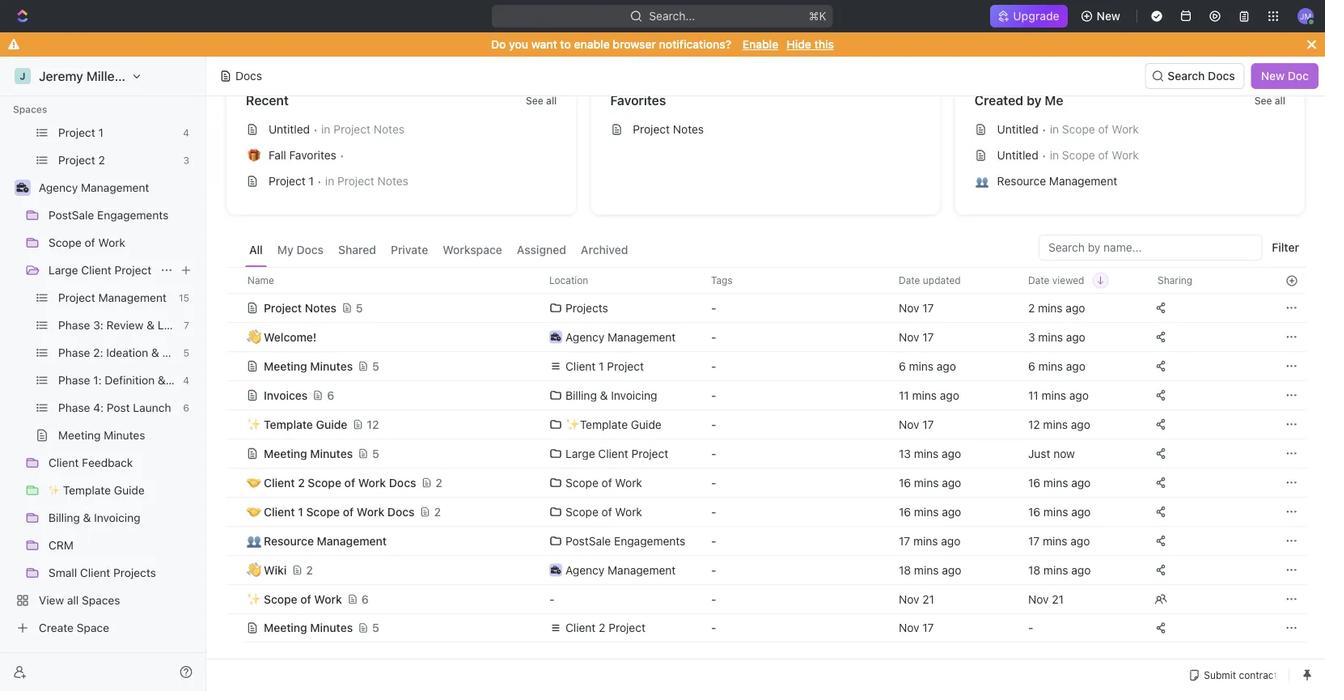 Task type: locate. For each thing, give the bounding box(es) containing it.
1 horizontal spatial 12
[[1029, 418, 1041, 431]]

guide up client 2 scope of work docs
[[316, 418, 348, 431]]

all down new doc button
[[1276, 95, 1286, 106]]

1 17 mins ago from the left
[[899, 534, 961, 548]]

&
[[147, 319, 155, 332], [151, 346, 159, 359], [158, 374, 166, 387], [600, 389, 608, 402], [83, 511, 91, 525]]

nov 17 for 3
[[899, 330, 935, 344]]

name
[[248, 275, 274, 286]]

guide down client feedback link
[[114, 484, 145, 497]]

3 inside "sidebar" "navigation"
[[183, 155, 189, 166]]

1 vertical spatial engagements
[[614, 534, 686, 548]]

0 vertical spatial postsale engagements
[[49, 208, 169, 222]]

✨
[[566, 418, 577, 431], [49, 484, 60, 497]]

2 nov 17 from the top
[[899, 330, 935, 344]]

meeting minutes
[[264, 359, 353, 373], [58, 429, 145, 442], [264, 447, 353, 460], [264, 621, 353, 635]]

1 horizontal spatial projects
[[113, 566, 156, 580]]

2 business time image from the top
[[551, 566, 561, 574]]

date inside button
[[1029, 275, 1050, 286]]

resource up wiki
[[264, 534, 314, 548]]

11 up 13
[[899, 389, 910, 402]]

jm button
[[1294, 3, 1319, 29]]

& for ideation
[[151, 346, 159, 359]]

search docs
[[1168, 69, 1236, 83]]

project
[[334, 123, 371, 136], [633, 123, 670, 136], [58, 126, 95, 139], [58, 153, 95, 167], [269, 174, 306, 188], [338, 174, 375, 188], [115, 263, 152, 277], [58, 291, 95, 304], [264, 301, 302, 314], [607, 359, 644, 373], [632, 447, 669, 460], [609, 621, 646, 635]]

see for created by me
[[1255, 95, 1273, 106]]

resource management
[[998, 174, 1118, 188], [264, 534, 387, 548]]

template down client 1 project
[[580, 418, 628, 431]]

notes
[[374, 123, 405, 136], [673, 123, 704, 136], [378, 174, 409, 188], [305, 301, 337, 314]]

0 horizontal spatial all
[[67, 594, 79, 607]]

1 vertical spatial resource
[[264, 534, 314, 548]]

0 vertical spatial billing
[[566, 389, 597, 402]]

& for review
[[147, 319, 155, 332]]

1 vertical spatial favorites
[[289, 149, 337, 162]]

table
[[226, 267, 1306, 644]]

nov 17 for 12
[[899, 418, 935, 431]]

small client projects
[[49, 566, 156, 580]]

mins
[[1039, 301, 1063, 314], [1039, 330, 1064, 344], [909, 359, 934, 373], [1039, 359, 1064, 373], [913, 389, 937, 402], [1042, 389, 1067, 402], [1044, 418, 1068, 431], [914, 447, 939, 460], [915, 476, 939, 489], [1044, 476, 1069, 489], [915, 505, 939, 518], [1044, 505, 1069, 518], [914, 534, 939, 548], [1043, 534, 1068, 548], [915, 563, 939, 577], [1044, 563, 1069, 577]]

1 for project 1 • in project notes
[[309, 174, 314, 188]]

& right review
[[147, 319, 155, 332]]

1 vertical spatial 3
[[1029, 330, 1036, 344]]

1 vertical spatial ✨
[[49, 484, 60, 497]]

• inside project 1 • in project notes
[[317, 175, 322, 187]]

nov for nov
[[899, 593, 920, 606]]

spaces down j
[[13, 104, 47, 115]]

1 nov 17 from the top
[[899, 301, 935, 314]]

4:
[[93, 401, 104, 414]]

resource right 👥
[[998, 174, 1047, 188]]

0 vertical spatial favorites
[[611, 93, 667, 108]]

resource management button
[[246, 527, 530, 556]]

11 up "12 mins ago"
[[1029, 389, 1039, 402]]

2 see from the left
[[1255, 95, 1273, 106]]

1 vertical spatial postsale
[[566, 534, 611, 548]]

ago
[[1066, 301, 1086, 314], [1067, 330, 1086, 344], [937, 359, 957, 373], [1067, 359, 1086, 373], [940, 389, 960, 402], [1070, 389, 1089, 402], [1072, 418, 1091, 431], [942, 447, 962, 460], [942, 476, 962, 489], [1072, 476, 1091, 489], [942, 505, 962, 518], [1072, 505, 1091, 518], [942, 534, 961, 548], [1071, 534, 1091, 548], [942, 563, 962, 577], [1072, 563, 1091, 577]]

12 row from the top
[[226, 583, 1306, 616]]

tree containing projects
[[6, 37, 230, 641]]

nov 17 for 2
[[899, 301, 935, 314]]

0 vertical spatial new
[[1097, 9, 1121, 23]]

agency up client 1 project
[[566, 330, 605, 344]]

0 horizontal spatial large
[[49, 263, 78, 277]]

5 for projects
[[356, 301, 363, 314]]

meeting minutes down wiki
[[264, 621, 353, 635]]

1:
[[93, 374, 102, 387]]

phase for phase 2: ideation & production
[[58, 346, 90, 359]]

phase left the "2:"
[[58, 346, 90, 359]]

0 horizontal spatial ✨
[[49, 484, 60, 497]]

guide down client 1 project
[[631, 418, 662, 431]]

see all down the 'want'
[[526, 95, 557, 106]]

project 2
[[58, 153, 105, 167]]

untitled • in scope of work
[[998, 123, 1140, 136], [998, 149, 1140, 162]]

billing inside tree
[[49, 511, 80, 525]]

0 horizontal spatial projects
[[49, 98, 91, 112]]

billing & invoicing inside "sidebar" "navigation"
[[49, 511, 140, 525]]

engagements
[[97, 208, 169, 222], [614, 534, 686, 548]]

& down client 1 project
[[600, 389, 608, 402]]

0 horizontal spatial billing
[[49, 511, 80, 525]]

& right definition
[[158, 374, 166, 387]]

workspace right private
[[443, 243, 503, 257]]

meeting up client feedback
[[58, 429, 101, 442]]

favorites
[[611, 93, 667, 108], [289, 149, 337, 162]]

2 see all from the left
[[1255, 95, 1286, 106]]

0 horizontal spatial template
[[63, 484, 111, 497]]

1 horizontal spatial 11 mins ago
[[1029, 389, 1089, 402]]

1 12 from the left
[[367, 418, 379, 431]]

4 right project 1 link
[[183, 127, 189, 138]]

template down invoices
[[264, 418, 313, 431]]

all for recent
[[546, 95, 557, 106]]

agency right business time icon
[[39, 181, 78, 194]]

0 vertical spatial resource
[[998, 174, 1047, 188]]

4
[[183, 127, 189, 138], [183, 375, 189, 386]]

1 vertical spatial projects
[[566, 301, 609, 314]]

11 mins ago
[[899, 389, 960, 402], [1029, 389, 1089, 402]]

0 vertical spatial launch
[[158, 319, 196, 332]]

0 horizontal spatial billing & invoicing
[[49, 511, 140, 525]]

3 inside row
[[1029, 330, 1036, 344]]

2 vertical spatial agency
[[566, 563, 605, 577]]

meeting up invoices
[[264, 359, 307, 373]]

date
[[899, 275, 921, 286], [1029, 275, 1050, 286]]

row
[[226, 267, 1306, 294], [226, 292, 1306, 324], [226, 322, 1306, 352], [226, 350, 1306, 382], [226, 379, 1306, 412], [226, 408, 1306, 441], [226, 438, 1306, 470], [226, 467, 1306, 499], [226, 496, 1306, 528], [226, 526, 1306, 556], [226, 554, 1306, 586], [226, 583, 1306, 616], [226, 612, 1306, 644]]

agency management down project 2
[[39, 181, 149, 194]]

all
[[249, 243, 263, 257]]

✨ template guide inside tree
[[49, 484, 145, 497]]

0 horizontal spatial 3
[[183, 155, 189, 166]]

just
[[1029, 447, 1051, 460]]

0 vertical spatial billing & invoicing
[[566, 389, 658, 402]]

see for recent
[[526, 95, 544, 106]]

1 horizontal spatial engagements
[[614, 534, 686, 548]]

scope
[[1063, 123, 1096, 136], [1063, 149, 1096, 162], [49, 236, 82, 249], [308, 476, 342, 489], [566, 476, 599, 489], [306, 505, 340, 518], [566, 505, 599, 518], [264, 593, 298, 606]]

small
[[49, 566, 77, 580]]

in
[[321, 123, 331, 136], [1051, 123, 1060, 136], [1051, 149, 1060, 162], [325, 174, 335, 188]]

0 vertical spatial ✨ template guide
[[566, 418, 662, 431]]

0 vertical spatial 3
[[183, 155, 189, 166]]

0 vertical spatial workspace
[[133, 68, 201, 84]]

workspace inside "sidebar" "navigation"
[[133, 68, 201, 84]]

billing & invoicing down client 1 project
[[566, 389, 658, 402]]

agency
[[39, 181, 78, 194], [566, 330, 605, 344], [566, 563, 605, 577]]

minutes
[[310, 359, 353, 373], [104, 429, 145, 442], [310, 447, 353, 460], [310, 621, 353, 635]]

see all for created by me
[[1255, 95, 1286, 106]]

date left updated
[[899, 275, 921, 286]]

0 horizontal spatial postsale engagements
[[49, 208, 169, 222]]

8 row from the top
[[226, 467, 1306, 499]]

archived
[[581, 243, 628, 257]]

1 for client 1 scope of work docs
[[298, 505, 303, 518]]

2 horizontal spatial projects
[[566, 301, 609, 314]]

untitled • in project notes
[[269, 123, 405, 136]]

billing down client 1 project
[[566, 389, 597, 402]]

1 horizontal spatial 18
[[1029, 563, 1041, 577]]

2 date from the left
[[1029, 275, 1050, 286]]

6
[[899, 359, 906, 373], [1029, 359, 1036, 373], [327, 389, 334, 402], [183, 402, 189, 414], [362, 593, 369, 606]]

billing & invoicing inside row
[[566, 389, 658, 402]]

1 horizontal spatial template
[[264, 418, 313, 431]]

row containing client 1 scope of work docs
[[226, 496, 1306, 528]]

1 horizontal spatial 11
[[1029, 389, 1039, 402]]

enable
[[574, 38, 610, 51]]

2 12 from the left
[[1029, 418, 1041, 431]]

1 see all button from the left
[[520, 91, 564, 110]]

date viewed button
[[1019, 268, 1109, 293]]

tree inside "sidebar" "navigation"
[[6, 37, 230, 641]]

see all button down new doc button
[[1249, 91, 1293, 110]]

agency for nov 17
[[566, 330, 605, 344]]

0 horizontal spatial 18 mins ago
[[899, 563, 962, 577]]

1 date from the left
[[899, 275, 921, 286]]

5 row from the top
[[226, 379, 1306, 412]]

phase left 3:
[[58, 319, 90, 332]]

all down the 'want'
[[546, 95, 557, 106]]

business time image
[[551, 333, 561, 341], [551, 566, 561, 574]]

10 row from the top
[[226, 526, 1306, 556]]

invoicing down client 1 project
[[611, 389, 658, 402]]

phase left 1:
[[58, 374, 90, 387]]

1 horizontal spatial resource
[[998, 174, 1047, 188]]

0 horizontal spatial new
[[1097, 9, 1121, 23]]

0 horizontal spatial guide
[[114, 484, 145, 497]]

17 for 3 mins ago
[[923, 330, 935, 344]]

• inside untitled • in project notes
[[313, 123, 318, 136]]

agency management up client 2 project
[[566, 563, 676, 577]]

1 see all from the left
[[526, 95, 557, 106]]

sidebar navigation
[[0, 11, 230, 691]]

resource management down client 1 scope of work docs
[[264, 534, 387, 548]]

phase left 4:
[[58, 401, 90, 414]]

0 horizontal spatial 11 mins ago
[[899, 389, 960, 402]]

favorites down untitled • in project notes
[[289, 149, 337, 162]]

0 horizontal spatial see all button
[[520, 91, 564, 110]]

agency management up client 1 project
[[566, 330, 676, 344]]

2 21 from the left
[[1053, 593, 1064, 606]]

& right ideation in the bottom of the page
[[151, 346, 159, 359]]

1 vertical spatial spaces
[[82, 594, 120, 607]]

0 vertical spatial project notes
[[633, 123, 704, 136]]

1 vertical spatial new
[[1262, 69, 1286, 83]]

✨ down client 1 project
[[566, 418, 577, 431]]

guide
[[316, 418, 348, 431], [631, 418, 662, 431], [114, 484, 145, 497]]

1 horizontal spatial 17 mins ago
[[1029, 534, 1091, 548]]

1 horizontal spatial date
[[1029, 275, 1050, 286]]

see all button down the 'want'
[[520, 91, 564, 110]]

large inside row
[[566, 447, 595, 460]]

0 horizontal spatial 12
[[367, 418, 379, 431]]

2 row from the top
[[226, 292, 1306, 324]]

2 horizontal spatial all
[[1276, 95, 1286, 106]]

project notes
[[633, 123, 704, 136], [264, 301, 337, 314]]

filter
[[1273, 241, 1300, 254]]

agency for 18 mins ago
[[566, 563, 605, 577]]

engagements inside "sidebar" "navigation"
[[97, 208, 169, 222]]

11 mins ago up "12 mins ago"
[[1029, 389, 1089, 402]]

17 mins ago
[[899, 534, 961, 548], [1029, 534, 1091, 548]]

meeting minutes down 4:
[[58, 429, 145, 442]]

workspace
[[133, 68, 201, 84], [443, 243, 503, 257]]

1 11 mins ago from the left
[[899, 389, 960, 402]]

✨ template guide link
[[49, 478, 196, 503]]

-
[[712, 301, 717, 314], [712, 330, 717, 344], [712, 359, 717, 373], [712, 389, 717, 402], [712, 418, 717, 431], [712, 447, 717, 460], [712, 476, 717, 489], [712, 505, 717, 518], [712, 534, 717, 548], [712, 563, 717, 577], [550, 593, 555, 606], [712, 593, 717, 606], [712, 621, 717, 635], [1029, 621, 1034, 635]]

0 horizontal spatial project notes
[[264, 301, 337, 314]]

0 vertical spatial agency management
[[39, 181, 149, 194]]

2 inside tree
[[98, 153, 105, 167]]

0 horizontal spatial spaces
[[13, 104, 47, 115]]

spaces
[[13, 104, 47, 115], [82, 594, 120, 607]]

row containing resource management
[[226, 526, 1306, 556]]

you
[[509, 38, 529, 51]]

1 vertical spatial large client project
[[566, 447, 669, 460]]

0 horizontal spatial 11
[[899, 389, 910, 402]]

1 horizontal spatial 3
[[1029, 330, 1036, 344]]

spaces down small client projects
[[82, 594, 120, 607]]

3 nov 17 from the top
[[899, 418, 935, 431]]

billing up crm
[[49, 511, 80, 525]]

0 horizontal spatial nov 21
[[899, 593, 935, 606]]

& down '✨ template guide' link
[[83, 511, 91, 525]]

1 horizontal spatial ✨
[[566, 418, 577, 431]]

1 horizontal spatial large client project
[[566, 447, 669, 460]]

0 horizontal spatial engagements
[[97, 208, 169, 222]]

new left doc
[[1262, 69, 1286, 83]]

resource management right 👥
[[998, 174, 1118, 188]]

by
[[1027, 93, 1042, 108]]

0 horizontal spatial 21
[[923, 593, 935, 606]]

🎁
[[247, 149, 258, 161]]

1 vertical spatial workspace
[[443, 243, 503, 257]]

1 vertical spatial project notes
[[264, 301, 337, 314]]

client 1 project
[[566, 359, 644, 373]]

1 vertical spatial billing
[[49, 511, 80, 525]]

3:
[[93, 319, 103, 332]]

2 17 mins ago from the left
[[1029, 534, 1091, 548]]

resource inside "button"
[[264, 534, 314, 548]]

0 vertical spatial agency
[[39, 181, 78, 194]]

0 vertical spatial ✨
[[566, 418, 577, 431]]

4 for project 1
[[183, 127, 189, 138]]

meeting down wiki
[[264, 621, 307, 635]]

large
[[49, 263, 78, 277], [566, 447, 595, 460]]

untitled
[[269, 123, 310, 136], [998, 123, 1039, 136], [998, 149, 1039, 162]]

scope of work inside tree
[[49, 236, 125, 249]]

0 horizontal spatial 18
[[899, 563, 912, 577]]

see all down new doc button
[[1255, 95, 1286, 106]]

postsale inside "sidebar" "navigation"
[[49, 208, 94, 222]]

row containing scope of work
[[226, 583, 1306, 616]]

16 mins ago
[[899, 476, 962, 489], [1029, 476, 1091, 489], [899, 505, 962, 518], [1029, 505, 1091, 518]]

projects down crm 'link'
[[113, 566, 156, 580]]

✨ down client feedback
[[49, 484, 60, 497]]

launch down phase 1: definition & onboarding link
[[133, 401, 171, 414]]

0 horizontal spatial date
[[899, 275, 921, 286]]

1 horizontal spatial postsale engagements
[[566, 534, 686, 548]]

1 row from the top
[[226, 267, 1306, 294]]

date left viewed
[[1029, 275, 1050, 286]]

meeting inside tree
[[58, 429, 101, 442]]

11 mins ago up 13 mins ago
[[899, 389, 960, 402]]

j
[[20, 70, 26, 82]]

phase for phase 1: definition & onboarding
[[58, 374, 90, 387]]

1 phase from the top
[[58, 319, 90, 332]]

✨ template guide
[[566, 418, 662, 431], [49, 484, 145, 497]]

billing & invoicing down '✨ template guide' link
[[49, 511, 140, 525]]

2 11 from the left
[[1029, 389, 1039, 402]]

minutes for client 2 project
[[310, 621, 353, 635]]

table containing project notes
[[226, 267, 1306, 644]]

business time image for 18 mins ago
[[551, 566, 561, 574]]

meeting minutes down template guide
[[264, 447, 353, 460]]

projects down location
[[566, 301, 609, 314]]

1 horizontal spatial see all button
[[1249, 91, 1293, 110]]

phase for phase 3: review & launch
[[58, 319, 90, 332]]

hide
[[787, 38, 812, 51]]

11 row from the top
[[226, 554, 1306, 586]]

large inside "sidebar" "navigation"
[[49, 263, 78, 277]]

0 vertical spatial large client project
[[49, 263, 152, 277]]

0 horizontal spatial resource management
[[264, 534, 387, 548]]

meeting minutes for large client project
[[264, 447, 353, 460]]

business time image for nov 17
[[551, 333, 561, 341]]

agency management for nov
[[566, 330, 676, 344]]

3 phase from the top
[[58, 374, 90, 387]]

tab list
[[245, 235, 633, 267]]

3 down 2 mins ago
[[1029, 330, 1036, 344]]

postsale engagements
[[49, 208, 169, 222], [566, 534, 686, 548]]

17 for 12 mins ago
[[923, 418, 935, 431]]

template down client feedback
[[63, 484, 111, 497]]

2 see all button from the left
[[1249, 91, 1293, 110]]

3 left 🎁
[[183, 155, 189, 166]]

meeting minutes down welcome! on the left of the page
[[264, 359, 353, 373]]

docs inside 'search docs' button
[[1209, 69, 1236, 83]]

1 horizontal spatial see
[[1255, 95, 1273, 106]]

sharing
[[1158, 275, 1193, 286]]

0 vertical spatial 4
[[183, 127, 189, 138]]

1 horizontal spatial project notes
[[633, 123, 704, 136]]

1 horizontal spatial billing
[[566, 389, 597, 402]]

0 horizontal spatial workspace
[[133, 68, 201, 84]]

5
[[356, 301, 363, 314], [183, 347, 189, 359], [372, 359, 380, 373], [372, 447, 380, 460], [372, 621, 380, 635]]

3 row from the top
[[226, 322, 1306, 352]]

agency up client 2 project
[[566, 563, 605, 577]]

0 horizontal spatial 6 mins ago
[[899, 359, 957, 373]]

work
[[1112, 123, 1140, 136], [1112, 149, 1140, 162], [98, 236, 125, 249], [358, 476, 386, 489], [616, 476, 643, 489], [357, 505, 385, 518], [616, 505, 643, 518], [314, 593, 342, 606]]

1 for client 1 project
[[599, 359, 604, 373]]

of inside "sidebar" "navigation"
[[85, 236, 95, 249]]

12 up just
[[1029, 418, 1041, 431]]

all right "view"
[[67, 594, 79, 607]]

0 vertical spatial engagements
[[97, 208, 169, 222]]

2 vertical spatial projects
[[113, 566, 156, 580]]

✨ template guide down client 1 project
[[566, 418, 662, 431]]

guide inside "sidebar" "navigation"
[[114, 484, 145, 497]]

1 vertical spatial billing & invoicing
[[49, 511, 140, 525]]

workspace right miller's
[[133, 68, 201, 84]]

4 phase from the top
[[58, 401, 90, 414]]

9 row from the top
[[226, 496, 1306, 528]]

spaces inside tree
[[82, 594, 120, 607]]

1 horizontal spatial 21
[[1053, 593, 1064, 606]]

1 vertical spatial invoicing
[[94, 511, 140, 525]]

postsale engagements link
[[49, 202, 196, 228]]

1 horizontal spatial postsale
[[566, 534, 611, 548]]

2
[[98, 153, 105, 167], [1029, 301, 1036, 314], [298, 476, 305, 489], [436, 476, 443, 489], [434, 505, 441, 518], [306, 563, 313, 577], [599, 621, 606, 635]]

nov for 2
[[899, 301, 920, 314]]

row containing wiki
[[226, 554, 1306, 586]]

3
[[183, 155, 189, 166], [1029, 330, 1036, 344]]

launch down 15
[[158, 319, 196, 332]]

new right upgrade
[[1097, 9, 1121, 23]]

launch
[[158, 319, 196, 332], [133, 401, 171, 414]]

1 vertical spatial untitled • in scope of work
[[998, 149, 1140, 162]]

2 untitled • in scope of work from the top
[[998, 149, 1140, 162]]

see down new doc button
[[1255, 95, 1273, 106]]

1 see from the left
[[526, 95, 544, 106]]

1 4 from the top
[[183, 127, 189, 138]]

0 horizontal spatial see
[[526, 95, 544, 106]]

1 horizontal spatial new
[[1262, 69, 1286, 83]]

1 business time image from the top
[[551, 333, 561, 341]]

2 4 from the top
[[183, 375, 189, 386]]

2 vertical spatial agency management
[[566, 563, 676, 577]]

see down the 'want'
[[526, 95, 544, 106]]

5 for client 1 project
[[372, 359, 380, 373]]

2 11 mins ago from the left
[[1029, 389, 1089, 402]]

new for new doc
[[1262, 69, 1286, 83]]

0 vertical spatial postsale
[[49, 208, 94, 222]]

date inside button
[[899, 275, 921, 286]]

agency management for 18
[[566, 563, 676, 577]]

date viewed
[[1029, 275, 1085, 286]]

6 row from the top
[[226, 408, 1306, 441]]

jeremy
[[39, 68, 83, 84]]

1 vertical spatial postsale engagements
[[566, 534, 686, 548]]

tree
[[6, 37, 230, 641]]

resource management inside "button"
[[264, 534, 387, 548]]

see all button for recent
[[520, 91, 564, 110]]

phase 2: ideation & production link
[[58, 340, 219, 366]]

resource
[[998, 174, 1047, 188], [264, 534, 314, 548]]

1 inside "sidebar" "navigation"
[[98, 126, 104, 139]]

favorites down browser
[[611, 93, 667, 108]]

nov
[[899, 301, 920, 314], [899, 330, 920, 344], [899, 418, 920, 431], [899, 593, 920, 606], [1029, 593, 1049, 606], [899, 621, 920, 635]]

1 horizontal spatial invoicing
[[611, 389, 658, 402]]

meeting down template guide
[[264, 447, 307, 460]]

large client project inside row
[[566, 447, 669, 460]]

management
[[1050, 174, 1118, 188], [81, 181, 149, 194], [98, 291, 167, 304], [608, 330, 676, 344], [317, 534, 387, 548], [608, 563, 676, 577]]

✨ template guide down client feedback
[[49, 484, 145, 497]]

• inside fall favorites •
[[340, 149, 345, 161]]

1 horizontal spatial all
[[546, 95, 557, 106]]

phase 4: post launch
[[58, 401, 171, 414]]

welcome! button
[[246, 323, 530, 352]]

1 horizontal spatial resource management
[[998, 174, 1118, 188]]

management inside "button"
[[317, 534, 387, 548]]

invoicing down '✨ template guide' link
[[94, 511, 140, 525]]

1 horizontal spatial 18 mins ago
[[1029, 563, 1091, 577]]

0 vertical spatial untitled • in scope of work
[[998, 123, 1140, 136]]

4 down production
[[183, 375, 189, 386]]

12 up client 2 scope of work docs
[[367, 418, 379, 431]]

jeremy miller's workspace
[[39, 68, 201, 84]]

0 horizontal spatial large client project
[[49, 263, 152, 277]]

projects up project 1
[[49, 98, 91, 112]]

1 horizontal spatial 6 mins ago
[[1029, 359, 1086, 373]]

1 horizontal spatial large
[[566, 447, 595, 460]]

1 vertical spatial ✨ template guide
[[49, 484, 145, 497]]

11
[[899, 389, 910, 402], [1029, 389, 1039, 402]]

2 phase from the top
[[58, 346, 90, 359]]

0 horizontal spatial see all
[[526, 95, 557, 106]]

meeting for client 2 project
[[264, 621, 307, 635]]



Task type: vqa. For each thing, say whether or not it's contained in the screenshot.
Nov associated with 2
yes



Task type: describe. For each thing, give the bounding box(es) containing it.
search...
[[650, 9, 696, 23]]

do
[[491, 38, 506, 51]]

create space
[[39, 621, 109, 635]]

1 11 from the left
[[899, 389, 910, 402]]

row containing name
[[226, 267, 1306, 294]]

workspace inside button
[[443, 243, 503, 257]]

updated
[[923, 275, 961, 286]]

3 mins ago
[[1029, 330, 1086, 344]]

meeting minutes for client 1 project
[[264, 359, 353, 373]]

untitled for recent
[[269, 123, 310, 136]]

location
[[550, 275, 589, 286]]

1 horizontal spatial favorites
[[611, 93, 667, 108]]

small client projects link
[[49, 560, 196, 586]]

3 for 3
[[183, 155, 189, 166]]

minutes for large client project
[[310, 447, 353, 460]]

row containing invoices
[[226, 379, 1306, 412]]

7
[[184, 320, 189, 331]]

phase 1: definition & onboarding link
[[58, 367, 230, 393]]

& for definition
[[158, 374, 166, 387]]

upgrade link
[[991, 5, 1068, 28]]

meeting for large client project
[[264, 447, 307, 460]]

ideation
[[106, 346, 148, 359]]

1 untitled • in scope of work from the top
[[998, 123, 1140, 136]]

view all spaces link
[[6, 588, 196, 614]]

scope of work link
[[49, 230, 196, 256]]

12 for 12 mins ago
[[1029, 418, 1041, 431]]

date for date updated
[[899, 275, 921, 286]]

agency inside "link"
[[39, 181, 78, 194]]

view all spaces
[[39, 594, 120, 607]]

1 6 mins ago from the left
[[899, 359, 957, 373]]

large client project link
[[49, 257, 154, 283]]

meeting minutes inside the meeting minutes link
[[58, 429, 145, 442]]

2 18 mins ago from the left
[[1029, 563, 1091, 577]]

definition
[[105, 374, 155, 387]]

4 nov 17 from the top
[[899, 621, 935, 635]]

0 vertical spatial resource management
[[998, 174, 1118, 188]]

view
[[39, 594, 64, 607]]

fall
[[269, 149, 286, 162]]

viewed
[[1053, 275, 1085, 286]]

see all for recent
[[526, 95, 557, 106]]

postsale engagements inside row
[[566, 534, 686, 548]]

projects link
[[49, 92, 154, 118]]

& inside row
[[600, 389, 608, 402]]

✨ inside "sidebar" "navigation"
[[49, 484, 60, 497]]

notes inside row
[[305, 301, 337, 314]]

now
[[1054, 447, 1076, 460]]

Search by name... text field
[[1049, 236, 1253, 260]]

1 18 from the left
[[899, 563, 912, 577]]

post
[[107, 401, 130, 414]]

project notes inside row
[[264, 301, 337, 314]]

1 nov 21 from the left
[[899, 593, 935, 606]]

business time image
[[17, 183, 29, 193]]

projects inside row
[[566, 301, 609, 314]]

new for new
[[1097, 9, 1121, 23]]

want
[[532, 38, 558, 51]]

project 1
[[58, 126, 104, 139]]

production
[[162, 346, 219, 359]]

feedback
[[82, 456, 133, 469]]

6 inside "sidebar" "navigation"
[[183, 402, 189, 414]]

5 for large client project
[[372, 447, 380, 460]]

13 row from the top
[[226, 612, 1306, 644]]

just now
[[1029, 447, 1076, 460]]

created by me
[[975, 93, 1064, 108]]

docs inside my docs button
[[297, 243, 324, 257]]

1 vertical spatial launch
[[133, 401, 171, 414]]

scope inside "sidebar" "navigation"
[[49, 236, 82, 249]]

0 vertical spatial spaces
[[13, 104, 47, 115]]

agency management inside "link"
[[39, 181, 149, 194]]

2 18 from the left
[[1029, 563, 1041, 577]]

✨ template guide inside row
[[566, 418, 662, 431]]

⌘k
[[810, 9, 827, 23]]

template inside "sidebar" "navigation"
[[63, 484, 111, 497]]

3 for 3 mins ago
[[1029, 330, 1036, 344]]

row containing project notes
[[226, 292, 1306, 324]]

1 21 from the left
[[923, 593, 935, 606]]

doc
[[1288, 69, 1310, 83]]

1 for project 1
[[98, 126, 104, 139]]

phase 3: review & launch link
[[58, 312, 196, 338]]

all button
[[245, 235, 267, 267]]

2 horizontal spatial guide
[[631, 418, 662, 431]]

meeting minutes for client 2 project
[[264, 621, 353, 635]]

👥
[[976, 175, 987, 187]]

nov for 3
[[899, 330, 920, 344]]

see all button for created by me
[[1249, 91, 1293, 110]]

13
[[899, 447, 911, 460]]

invoices
[[264, 389, 308, 402]]

recent
[[246, 93, 289, 108]]

upgrade
[[1014, 9, 1060, 23]]

12 mins ago
[[1029, 418, 1091, 431]]

client 2 scope of work docs
[[264, 476, 416, 489]]

client 2 project
[[566, 621, 646, 635]]

project 1 link
[[58, 120, 177, 146]]

postsale engagements inside tree
[[49, 208, 169, 222]]

private button
[[387, 235, 432, 267]]

1 18 mins ago from the left
[[899, 563, 962, 577]]

billing inside row
[[566, 389, 597, 402]]

meeting minutes link
[[58, 423, 196, 448]]

this
[[815, 38, 835, 51]]

shared button
[[334, 235, 380, 267]]

notifications?
[[659, 38, 732, 51]]

template guide
[[264, 418, 348, 431]]

assigned button
[[513, 235, 571, 267]]

date updated
[[899, 275, 961, 286]]

new doc button
[[1252, 63, 1319, 89]]

created
[[975, 93, 1024, 108]]

new button
[[1075, 3, 1131, 29]]

12 for 12
[[367, 418, 379, 431]]

phase for phase 4: post launch
[[58, 401, 90, 414]]

management inside "link"
[[81, 181, 149, 194]]

invoicing inside row
[[611, 389, 658, 402]]

phase 3: review & launch
[[58, 319, 196, 332]]

project management link
[[58, 285, 172, 311]]

my docs button
[[273, 235, 328, 267]]

13 mins ago
[[899, 447, 962, 460]]

4 row from the top
[[226, 350, 1306, 382]]

shared
[[338, 243, 376, 257]]

17 for 2 mins ago
[[923, 301, 935, 314]]

1 horizontal spatial guide
[[316, 418, 348, 431]]

date updated button
[[890, 268, 971, 293]]

phase 2: ideation & production
[[58, 346, 219, 359]]

do you want to enable browser notifications? enable hide this
[[491, 38, 835, 51]]

row containing template guide
[[226, 408, 1306, 441]]

all inside "sidebar" "navigation"
[[67, 594, 79, 607]]

nov for 12
[[899, 418, 920, 431]]

notes inside project notes link
[[673, 123, 704, 136]]

5 inside tree
[[183, 347, 189, 359]]

private
[[391, 243, 428, 257]]

2 horizontal spatial template
[[580, 418, 628, 431]]

archived button
[[577, 235, 633, 267]]

work inside tree
[[98, 236, 125, 249]]

create space link
[[6, 615, 196, 641]]

row containing client 2 scope of work docs
[[226, 467, 1306, 499]]

0 vertical spatial projects
[[49, 98, 91, 112]]

phase 4: post launch link
[[58, 395, 177, 421]]

create
[[39, 621, 74, 635]]

engagements inside row
[[614, 534, 686, 548]]

4 for phase 1: definition & onboarding
[[183, 375, 189, 386]]

project 1 • in project notes
[[269, 174, 409, 188]]

search docs button
[[1146, 63, 1246, 89]]

onboarding
[[169, 374, 230, 387]]

large client project inside tree
[[49, 263, 152, 277]]

client feedback link
[[49, 450, 196, 476]]

project 2 link
[[58, 147, 177, 173]]

review
[[107, 319, 144, 332]]

agency management link
[[39, 175, 196, 201]]

enable
[[743, 38, 779, 51]]

2 nov 21 from the left
[[1029, 593, 1064, 606]]

crm link
[[49, 533, 196, 559]]

miller's
[[87, 68, 130, 84]]

tab list containing all
[[245, 235, 633, 267]]

all for created by me
[[1276, 95, 1286, 106]]

invoicing inside "sidebar" "navigation"
[[94, 511, 140, 525]]

2 6 mins ago from the left
[[1029, 359, 1086, 373]]

crm
[[49, 539, 74, 552]]

assigned
[[517, 243, 567, 257]]

17 for -
[[923, 621, 935, 635]]

workspace button
[[439, 235, 507, 267]]

date for date viewed
[[1029, 275, 1050, 286]]

✨ inside row
[[566, 418, 577, 431]]

15
[[179, 292, 189, 304]]

5 for client 2 project
[[372, 621, 380, 635]]

row containing welcome!
[[226, 322, 1306, 352]]

meeting for client 1 project
[[264, 359, 307, 373]]

project notes link
[[604, 117, 928, 142]]

7 row from the top
[[226, 438, 1306, 470]]

jeremy miller's workspace, , element
[[15, 68, 31, 84]]

minutes inside "sidebar" "navigation"
[[104, 429, 145, 442]]

minutes for client 1 project
[[310, 359, 353, 373]]

filter button
[[1266, 235, 1306, 261]]

untitled for created by me
[[998, 123, 1039, 136]]

space
[[77, 621, 109, 635]]



